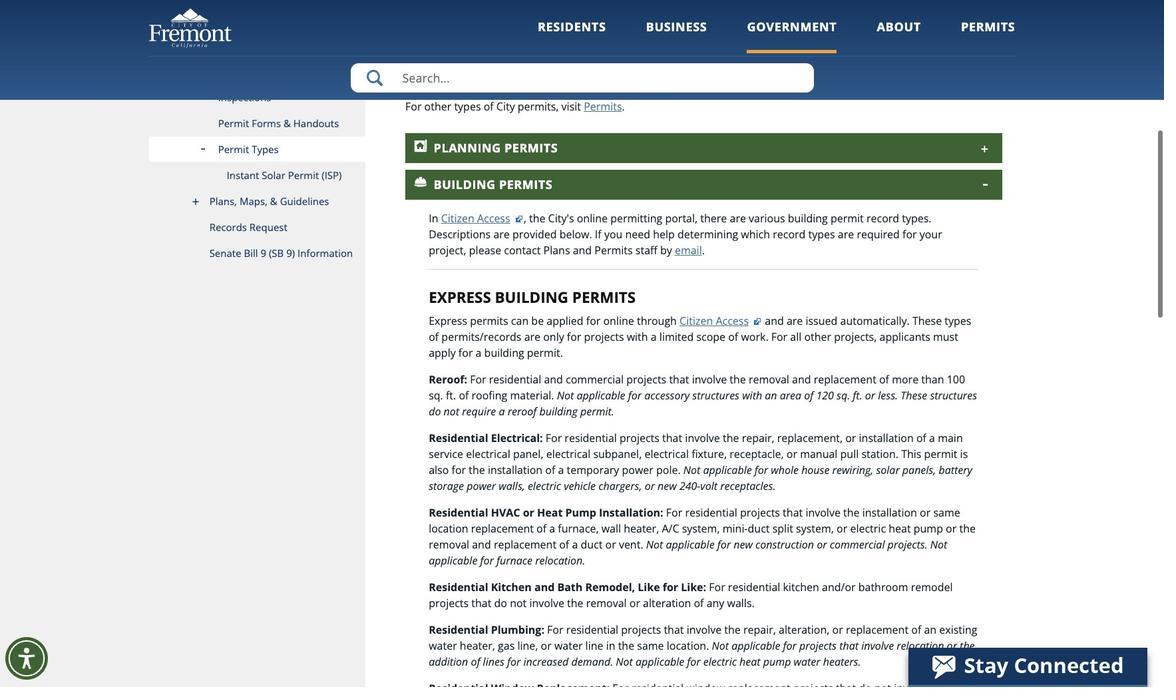 Task type: describe. For each thing, give the bounding box(es) containing it.
types up for information on how to apply for a permit through citizen access
[[548, 30, 574, 45]]

for residential projects that involve the repair, alteration, or replacement of an existing water heater, gas line, or water line in the same location.
[[429, 622, 978, 653]]

of down 'home'
[[577, 30, 587, 45]]

projects.
[[888, 537, 928, 552]]

installation inside the for residential projects that involve the installation or same location replacement of a furnace, wall heater, a/c system, mini-duct split system, or electric heat pump or the removal and replacement of a duct or vent.
[[863, 505, 917, 520]]

0 vertical spatial which
[[817, 3, 846, 18]]

information
[[298, 246, 353, 260]]

involve for projects
[[687, 622, 722, 637]]

the down the residential electrical:
[[469, 462, 485, 477]]

commercial inside not applicable for new construction or commercial projects. not applicable for furnace relocation.
[[830, 537, 885, 552]]

heater, inside the for residential projects that involve the installation or same location replacement of a furnace, wall heater, a/c system, mini-duct split system, or electric heat pump or the removal and replacement of a duct or vent.
[[624, 521, 659, 536]]

pump inside the for residential projects that involve the installation or same location replacement of a furnace, wall heater, a/c system, mini-duct split system, or electric heat pump or the removal and replacement of a duct or vent.
[[914, 521, 943, 536]]

projects inside the for residential projects that involve the installation or same location replacement of a furnace, wall heater, a/c system, mini-duct split system, or electric heat pump or the removal and replacement of a duct or vent.
[[740, 505, 780, 520]]

, the city's online permitting portal, there are various building permit record types. descriptions are provided below. if you need help determining which record types are required for your project, please contact plans and permits staff by
[[429, 211, 943, 258]]

or inside for residential kitchen and/or bathroom remodel projects that do not involve the removal or alteration of any walls.
[[630, 596, 640, 610]]

residential for for residential projects that involve the installation or same location replacement of a furnace, wall heater, a/c system, mini-duct split system, or electric heat pump or the removal and replacement of a duct or vent.
[[429, 505, 488, 520]]

be
[[532, 313, 544, 328]]

existing
[[940, 622, 978, 637]]

mini-
[[723, 521, 748, 536]]

permit up instant
[[218, 142, 249, 156]]

120
[[816, 388, 834, 403]]

1 vertical spatial record
[[773, 227, 806, 242]]

reroof:
[[429, 372, 467, 387]]

not down a/c
[[646, 537, 663, 552]]

2 vertical spatial citizen
[[680, 313, 713, 328]]

0 horizontal spatial you
[[425, 3, 444, 18]]

for left "furnace"
[[480, 553, 494, 568]]

types
[[252, 142, 279, 156]]

and inside and are issued automatically. these types of permits/records are only for projects with a limited scope of work. for all other projects, applicants must apply for a building permit.
[[765, 313, 784, 328]]

receptacle,
[[730, 446, 784, 461]]

descriptions inside , the city's online permitting portal, there are various building permit record types. descriptions are provided below. if you need help determining which record types are required for your project, please contact plans and permits staff by
[[429, 227, 491, 242]]

involve relocation
[[862, 638, 944, 653]]

0 horizontal spatial duct
[[581, 537, 603, 552]]

staff
[[636, 243, 658, 258]]

not right projects.
[[931, 537, 948, 552]]

require
[[462, 404, 496, 419]]

1 vertical spatial installation
[[488, 462, 543, 477]]

commercial inside for residential and commercial projects that involve the removal and replacement of more than 100 sq. ft. of roofing material.
[[566, 372, 624, 387]]

house
[[802, 462, 830, 477]]

of up less.
[[879, 372, 889, 387]]

for for for residential projects that involve the installation or same location replacement of a furnace, wall heater, a/c system, mini-duct split system, or electric heat pump or the removal and replacement of a duct or vent.
[[666, 505, 683, 520]]

volt
[[701, 478, 718, 493]]

sq. inside for residential and commercial projects that involve the removal and replacement of more than 100 sq. ft. of roofing material.
[[429, 388, 443, 403]]

are left required
[[838, 227, 854, 242]]

1 horizontal spatial .
[[622, 99, 625, 114]]

visit for permits,
[[562, 99, 581, 114]]

of up the heat
[[545, 462, 555, 477]]

portal, for visit
[[897, 57, 930, 71]]

of up require
[[459, 388, 469, 403]]

a left "limited"
[[651, 329, 657, 344]]

a/c
[[662, 521, 679, 536]]

rewiring,
[[833, 462, 874, 477]]

residential for walls.
[[728, 580, 780, 594]]

for inside not applicable for accessory structures with an area of 120 sq. ft. or less. these structures do not require a reroof building permit.
[[628, 388, 642, 403]]

like:
[[681, 580, 706, 594]]

residential for subpanel,
[[565, 430, 617, 445]]

for down the 'permits'
[[586, 313, 601, 328]]

construction hat image
[[414, 176, 427, 189]]

or up and/or
[[837, 521, 848, 536]]

2 vertical spatial online
[[603, 313, 634, 328]]

1 horizontal spatial water
[[555, 638, 583, 653]]

guidelines
[[280, 194, 329, 208]]

building inside , the city's online permitting portal, there are various building permit record types. descriptions are provided below. if you need help determining which record types are required for your project, please contact plans and permits staff by
[[788, 211, 828, 226]]

that inside not applicable for projects that involve relocation or the addition of lines for increased demand. not applicable for electric heat pump water heaters.
[[840, 638, 859, 653]]

need
[[625, 227, 650, 242]]

and inside , the city's online permitting portal, there are various building permit record types. descriptions are provided below. if you need help determining which record types are required for your project, please contact plans and permits staff by
[[573, 243, 592, 258]]

heater, inside for residential projects that involve the repair, alteration, or replacement of an existing water heater, gas line, or water line in the same location.
[[460, 638, 495, 653]]

permit inside , the city's online permitting portal, there are various building permit record types. descriptions are provided below. if you need help determining which record types are required for your project, please contact plans and permits staff by
[[831, 211, 864, 226]]

projects inside for residential projects that involve the repair, replacement, or installation of a main service electrical panel, electrical subpanel, electrical fixture, receptacle, or manual pull station. this permit is also for the installation of a temporary power pole.
[[620, 430, 660, 445]]

removal inside for residential kitchen and/or bathroom remodel projects that do not involve the removal or alteration of any walls.
[[586, 596, 627, 610]]

of inside not applicable for projects that involve relocation or the addition of lines for increased demand. not applicable for electric heat pump water heaters.
[[471, 654, 480, 669]]

construction
[[756, 537, 814, 552]]

vent.
[[619, 537, 644, 552]]

permits down search text box
[[584, 99, 622, 114]]

of down planning
[[470, 30, 480, 45]]

a down the heat
[[549, 521, 555, 536]]

for down residents link
[[568, 57, 583, 71]]

0 vertical spatial citizen
[[673, 57, 706, 71]]

temporary
[[567, 462, 619, 477]]

panel,
[[513, 446, 544, 461]]

heat inside the for residential projects that involve the installation or same location replacement of a furnace, wall heater, a/c system, mini-duct split system, or electric heat pump or the removal and replacement of a duct or vent.
[[889, 521, 911, 536]]

applicable down location.
[[636, 654, 685, 669]]

and are issued automatically. these types of permits/records are only for projects with a limited scope of work. for all other projects, applicants must apply for a building permit.
[[429, 313, 972, 360]]

a right planning
[[492, 3, 498, 18]]

city's for in citizen access
[[548, 211, 574, 226]]

for inside for residential projects that involve the repair, replacement, or installation of a main service electrical panel, electrical subpanel, electrical fixture, receptacle, or manual pull station. this permit is also for the installation of a temporary power pole.
[[452, 462, 466, 477]]

different
[[502, 30, 545, 45]]

of up this on the right of page
[[917, 430, 927, 445]]

city's for for information on how to apply for a permit through citizen access
[[780, 57, 806, 71]]

split
[[773, 521, 794, 536]]

permits up apply
[[961, 19, 1016, 35]]

that inside for residential projects that involve the repair, alteration, or replacement of an existing water heater, gas line, or water line in the same location.
[[664, 622, 684, 637]]

for inside and are issued automatically. these types of permits/records are only for projects with a limited scope of work. for all other projects, applicants must apply for a building permit.
[[771, 329, 788, 344]]

permit down inspections on the left top of page
[[218, 117, 249, 130]]

for down mini-
[[718, 537, 731, 552]]

residential for for residential kitchen and/or bathroom remodel projects that do not involve the removal or alteration of any walls.
[[429, 580, 488, 594]]

permit up guidelines
[[288, 168, 319, 182]]

for down applied
[[567, 329, 581, 344]]

1 vertical spatial permits link
[[584, 99, 622, 114]]

permit. inside and are issued automatically. these types of permits/records are only for projects with a limited scope of work. for all other projects, applicants must apply for a building permit.
[[527, 345, 563, 360]]

permits
[[572, 287, 636, 308]]

only
[[543, 329, 564, 344]]

the down battery
[[960, 521, 976, 536]]

all
[[790, 329, 802, 344]]

not inside not applicable for whole house rewiring, solar panels, battery storage power walls, electric vehicle chargers, or new 240-volt receptacles.
[[684, 462, 701, 477]]

blueprint plan image
[[414, 139, 427, 152]]

plans
[[544, 243, 570, 258]]

residents
[[538, 19, 606, 35]]

plumbing:
[[491, 622, 545, 637]]

0 vertical spatial installation
[[859, 430, 914, 445]]

permit types
[[218, 142, 279, 156]]

0 vertical spatial .
[[439, 73, 441, 87]]

are up 'please'
[[494, 227, 510, 242]]

for down location.
[[687, 654, 701, 669]]

not applicable for new construction or commercial projects. not applicable for furnace relocation.
[[429, 537, 948, 568]]

like
[[638, 580, 660, 594]]

these inside not applicable for accessory structures with an area of 120 sq. ft. or less. these structures do not require a reroof building permit.
[[901, 388, 928, 403]]

solar
[[262, 168, 286, 182]]

vehicle
[[564, 478, 596, 493]]

replacement inside for residential projects that involve the repair, alteration, or replacement of an existing water heater, gas line, or water line in the same location.
[[846, 622, 909, 637]]

are down be
[[524, 329, 541, 344]]

1 horizontal spatial apply
[[539, 57, 566, 71]]

with inside and are issued automatically. these types of permits/records are only for projects with a limited scope of work. for all other projects, applicants must apply for a building permit.
[[627, 329, 648, 344]]

involve inside for residential and commercial projects that involve the removal and replacement of more than 100 sq. ft. of roofing material.
[[692, 372, 727, 387]]

an inside for residential projects that involve the repair, alteration, or replacement of an existing water heater, gas line, or water line in the same location.
[[924, 622, 937, 637]]

forms
[[252, 117, 281, 130]]

9)
[[286, 246, 295, 260]]

for down permits/records
[[459, 345, 473, 360]]

or inside not applicable for new construction or commercial projects. not applicable for furnace relocation.
[[817, 537, 827, 552]]

of left city
[[484, 99, 494, 114]]

permits down permits,
[[505, 140, 558, 156]]

or inside not applicable for projects that involve relocation or the addition of lines for increased demand. not applicable for electric heat pump water heaters.
[[947, 638, 957, 653]]

line
[[586, 638, 603, 653]]

0 vertical spatial through
[[630, 57, 670, 71]]

or up projects.
[[920, 505, 931, 520]]

than
[[922, 372, 944, 387]]

portal, for there
[[665, 211, 698, 226]]

1 horizontal spatial permits
[[590, 30, 628, 45]]

building inside not applicable for accessory structures with an area of 120 sq. ft. or less. these structures do not require a reroof building permit.
[[540, 404, 578, 419]]

or left the heat
[[523, 505, 535, 520]]

please
[[469, 243, 501, 258]]

permitting for there
[[611, 211, 663, 226]]

2 vertical spatial citizen access link
[[680, 313, 762, 328]]

for for for residential kitchen and/or bathroom remodel projects that do not involve the removal or alteration of any walls.
[[709, 580, 725, 594]]

or up the whole
[[787, 446, 798, 461]]

for for for residential and commercial projects that involve the removal and replacement of more than 100 sq. ft. of roofing material.
[[470, 372, 486, 387]]

repair, for replacement,
[[742, 430, 775, 445]]

if
[[595, 227, 602, 242]]

applicable down location at the left bottom of page
[[429, 553, 478, 568]]

0 vertical spatial record
[[867, 211, 899, 226]]

are
[[405, 3, 423, 18]]

ft. inside for residential and commercial projects that involve the removal and replacement of more than 100 sq. ft. of roofing material.
[[446, 388, 456, 403]]

and/or
[[822, 580, 856, 594]]

the inside for residential and commercial projects that involve the removal and replacement of more than 100 sq. ft. of roofing material.
[[730, 372, 746, 387]]

projects inside for residential projects that involve the repair, alteration, or replacement of an existing water heater, gas line, or water line in the same location.
[[621, 622, 661, 637]]

are left listed
[[631, 30, 647, 45]]

do inside not applicable for accessory structures with an area of 120 sq. ft. or less. these structures do not require a reroof building permit.
[[429, 404, 441, 419]]

or up the increased
[[541, 638, 552, 653]]

station.
[[862, 446, 899, 461]]

, for in citizen access
[[524, 211, 526, 226]]

any
[[707, 596, 725, 610]]

which inside , the city's online permitting portal, there are various building permit record types. descriptions are provided below. if you need help determining which record types are required for your project, please contact plans and permits staff by
[[741, 227, 770, 242]]

visit for portal,
[[932, 57, 952, 71]]

the down the rewiring,
[[844, 505, 860, 520]]

9
[[261, 246, 266, 260]]

or up 'heaters.'
[[833, 622, 843, 637]]

apply inside and are issued automatically. these types of permits/records are only for projects with a limited scope of work. for all other projects, applicants must apply for a building permit.
[[429, 345, 456, 360]]

involve inside for residential kitchen and/or bathroom remodel projects that do not involve the removal or alteration of any walls.
[[530, 596, 565, 610]]

government link
[[747, 19, 837, 53]]

applicable for water
[[732, 638, 781, 653]]

apply for permit link
[[405, 57, 1000, 87]]

applicants
[[880, 329, 931, 344]]

projects inside for residential kitchen and/or bathroom remodel projects that do not involve the removal or alteration of any walls.
[[429, 596, 469, 610]]

0 vertical spatial duct
[[748, 521, 770, 536]]

addition
[[429, 654, 468, 669]]

the down government link
[[761, 57, 777, 71]]

a down permits/records
[[476, 345, 482, 360]]

lines
[[483, 654, 505, 669]]

2 horizontal spatial you
[[890, 3, 909, 18]]

business link
[[646, 19, 707, 53]]

furnace
[[497, 553, 533, 568]]

replacement down hvac
[[471, 521, 534, 536]]

0 vertical spatial access
[[709, 57, 742, 71]]

express permits can be applied for online through citizen access
[[429, 313, 749, 328]]

of up relocation.
[[559, 537, 569, 552]]

online for in citizen access
[[577, 211, 608, 226]]

more
[[892, 372, 919, 387]]

of left work.
[[728, 329, 738, 344]]

residential hvac or heat pump installation:
[[429, 505, 666, 520]]

permits down "planning permits"
[[499, 176, 553, 192]]

heaters.
[[823, 654, 861, 669]]

will
[[911, 3, 928, 18]]

remodel,
[[586, 580, 635, 594]]

help
[[653, 227, 675, 242]]

replacement,
[[777, 430, 843, 445]]

types inside , the city's online permitting portal, there are various building permit record types. descriptions are provided below. if you need help determining which record types are required for your project, please contact plans and permits staff by
[[809, 227, 835, 242]]

the down the walls.
[[725, 622, 741, 637]]

the right in
[[618, 638, 635, 653]]

are up all
[[787, 313, 803, 328]]

that inside the for residential projects that involve the installation or same location replacement of a furnace, wall heater, a/c system, mini-duct split system, or electric heat pump or the removal and replacement of a duct or vent.
[[783, 505, 803, 520]]

location.
[[667, 638, 709, 653]]

1 vertical spatial citizen
[[441, 211, 475, 226]]

same inside the for residential projects that involve the installation or same location replacement of a furnace, wall heater, a/c system, mini-duct split system, or electric heat pump or the removal and replacement of a duct or vent.
[[934, 505, 960, 520]]

work.
[[741, 329, 769, 344]]

residential kitchen and bath remodel, like for like:
[[429, 580, 709, 594]]

not right location.
[[712, 638, 729, 653]]

for inside apply for permit
[[985, 57, 1000, 71]]

residential for system,
[[685, 505, 738, 520]]

online for for information on how to apply for a permit through citizen access
[[809, 57, 840, 71]]

upgrade,
[[600, 3, 645, 18]]

residential for for residential projects that involve the repair, replacement, or installation of a main service electrical panel, electrical subpanel, electrical fixture, receptacle, or manual pull station. this permit is also for the installation of a temporary power pole.
[[429, 430, 488, 445]]

of inside for residential projects that involve the repair, alteration, or replacement of an existing water heater, gas line, or water line in the same location.
[[912, 622, 922, 637]]

or up pull
[[846, 430, 856, 445]]

and left bath
[[535, 580, 555, 594]]

not right demand.
[[616, 654, 633, 669]]

replacement up "furnace"
[[494, 537, 557, 552]]

for up the 'alteration'
[[663, 580, 678, 594]]

2 vertical spatial access
[[716, 313, 749, 328]]

0 vertical spatial below.
[[680, 30, 712, 45]]

involve for whole
[[685, 430, 720, 445]]

with inside not applicable for accessory structures with an area of 120 sq. ft. or less. these structures do not require a reroof building permit.
[[742, 388, 762, 403]]

pump inside not applicable for projects that involve relocation or the addition of lines for increased demand. not applicable for electric heat pump water heaters.
[[763, 654, 791, 669]]

or inside not applicable for accessory structures with an area of 120 sq. ft. or less. these structures do not require a reroof building permit.
[[865, 388, 876, 403]]

and up material.
[[544, 372, 563, 387]]

accessory
[[645, 388, 690, 403]]

do inside for residential kitchen and/or bathroom remodel projects that do not involve the removal or alteration of any walls.
[[494, 596, 507, 610]]

service
[[429, 446, 463, 461]]

of down residential hvac or heat pump installation:
[[537, 521, 547, 536]]

for inside , the city's online permitting portal, there are various building permit record types. descriptions are provided below. if you need help determining which record types are required for your project, please contact plans and permits staff by
[[903, 227, 917, 242]]

for down gas
[[507, 654, 521, 669]]

projects inside not applicable for projects that involve relocation or the addition of lines for increased demand. not applicable for electric heat pump water heaters.
[[800, 638, 837, 653]]

or up listed
[[648, 3, 658, 18]]

for inside not applicable for whole house rewiring, solar panels, battery storage power walls, electric vehicle chargers, or new 240-volt receptacles.
[[755, 462, 768, 477]]

citizen access link for for information on how to apply for a permit through citizen access
[[673, 57, 755, 71]]

100
[[947, 372, 965, 387]]

provided
[[513, 227, 557, 242]]

express
[[429, 313, 467, 328]]

types.
[[902, 211, 932, 226]]

not up government
[[772, 3, 790, 18]]

0 horizontal spatial permit
[[594, 57, 627, 71]]

residential electrical:
[[429, 430, 546, 445]]

types left city
[[454, 99, 481, 114]]

1 vertical spatial access
[[477, 211, 510, 226]]

limited
[[660, 329, 694, 344]]

the inside for residential kitchen and/or bathroom remodel projects that do not involve the removal or alteration of any walls.
[[567, 596, 584, 610]]

storage
[[429, 478, 464, 493]]

residential for for residential projects that involve the repair, alteration, or replacement of an existing water heater, gas line, or water line in the same location.
[[429, 622, 488, 637]]

0 vertical spatial descriptions
[[405, 30, 467, 45]]

plans, maps, & guidelines link
[[149, 188, 366, 214]]

various
[[749, 211, 785, 226]]

ft. inside not applicable for accessory structures with an area of 120 sq. ft. or less. these structures do not require a reroof building permit.
[[853, 388, 863, 403]]

not inside for residential kitchen and/or bathroom remodel projects that do not involve the removal or alteration of any walls.
[[510, 596, 527, 610]]



Task type: locate. For each thing, give the bounding box(es) containing it.
for inside the for residential projects that involve the installation or same location replacement of a furnace, wall heater, a/c system, mini-duct split system, or electric heat pump or the removal and replacement of a duct or vent.
[[666, 505, 683, 520]]

0 horizontal spatial .
[[439, 73, 441, 87]]

apply
[[955, 57, 982, 71]]

, up provided
[[524, 211, 526, 226]]

for other types of city permits, visit permits .
[[405, 99, 625, 114]]

and up area
[[792, 372, 811, 387]]

0 horizontal spatial structures
[[693, 388, 740, 403]]

involve inside for residential projects that involve the repair, replacement, or installation of a main service electrical panel, electrical subpanel, electrical fixture, receptacle, or manual pull station. this permit is also for the installation of a temporary power pole.
[[685, 430, 720, 445]]

removal inside for residential and commercial projects that involve the removal and replacement of more than 100 sq. ft. of roofing material.
[[749, 372, 789, 387]]

the up provided
[[529, 211, 546, 226]]

1 vertical spatial do
[[494, 596, 507, 610]]

access up 'please'
[[477, 211, 510, 226]]

portal, down about 'link'
[[897, 57, 930, 71]]

1 ft. from the left
[[446, 388, 456, 403]]

1 horizontal spatial duct
[[748, 521, 770, 536]]

1 horizontal spatial removal
[[586, 596, 627, 610]]

heater, down installation: at the right bottom
[[624, 521, 659, 536]]

city's inside , the city's online permitting portal, there are various building permit record types. descriptions are provided below. if you need help determining which record types are required for your project, please contact plans and permits staff by
[[548, 211, 574, 226]]

an left the existing
[[924, 622, 937, 637]]

for inside for residential projects that involve the repair, replacement, or installation of a main service electrical panel, electrical subpanel, electrical fixture, receptacle, or manual pull station. this permit is also for the installation of a temporary power pole.
[[546, 430, 562, 445]]

with left "limited"
[[627, 329, 648, 344]]

2 horizontal spatial permit
[[924, 446, 958, 461]]

subpanel,
[[593, 446, 642, 461]]

1 horizontal spatial &
[[284, 117, 291, 130]]

1 vertical spatial power
[[467, 478, 496, 493]]

0 vertical spatial heat
[[889, 521, 911, 536]]

2 horizontal spatial .
[[702, 243, 705, 258]]

repair, inside for residential projects that involve the repair, alteration, or replacement of an existing water heater, gas line, or water line in the same location.
[[744, 622, 776, 637]]

for up blueprint plan icon
[[405, 99, 422, 114]]

residential inside the for residential projects that involve the installation or same location replacement of a furnace, wall heater, a/c system, mini-duct split system, or electric heat pump or the removal and replacement of a duct or vent.
[[685, 505, 738, 520]]

1 horizontal spatial permit
[[831, 211, 864, 226]]

for inside for residential projects that involve the repair, alteration, or replacement of an existing water heater, gas line, or water line in the same location.
[[547, 622, 564, 637]]

increased
[[524, 654, 569, 669]]

heat down for residential projects that involve the repair, alteration, or replacement of an existing water heater, gas line, or water line in the same location.
[[740, 654, 761, 669]]

for right also
[[452, 462, 466, 477]]

the up on
[[483, 30, 499, 45]]

reroof
[[508, 404, 537, 419]]

online inside , the city's online permitting portal, there are various building permit record types. descriptions are provided below. if you need help determining which record types are required for your project, please contact plans and permits staff by
[[577, 211, 608, 226]]

involve for new
[[806, 505, 841, 520]]

involve down residential kitchen and bath remodel, like for like:
[[530, 596, 565, 610]]

electric inside not applicable for whole house rewiring, solar panels, battery storage power walls, electric vehicle chargers, or new 240-volt receptacles.
[[528, 478, 561, 493]]

electrical up the temporary
[[546, 446, 591, 461]]

1 vertical spatial visit
[[562, 99, 581, 114]]

2 electrical from the left
[[546, 446, 591, 461]]

online
[[809, 57, 840, 71], [577, 211, 608, 226], [603, 313, 634, 328]]

pull
[[841, 446, 859, 461]]

0 horizontal spatial apply
[[429, 345, 456, 360]]

removal up area
[[749, 372, 789, 387]]

below. left if
[[560, 227, 592, 242]]

2 horizontal spatial water
[[794, 654, 821, 669]]

projects inside and are issued automatically. these types of permits/records are only for projects with a limited scope of work. for all other projects, applicants must apply for a building permit.
[[584, 329, 624, 344]]

you right if
[[604, 227, 623, 242]]

of inside for residential kitchen and/or bathroom remodel projects that do not involve the removal or alteration of any walls.
[[694, 596, 704, 610]]

records request
[[209, 220, 288, 234]]

for
[[568, 57, 583, 71], [985, 57, 1000, 71], [903, 227, 917, 242], [586, 313, 601, 328], [567, 329, 581, 344], [459, 345, 473, 360], [628, 388, 642, 403], [452, 462, 466, 477], [755, 462, 768, 477], [718, 537, 731, 552], [480, 553, 494, 568], [663, 580, 678, 594], [783, 638, 797, 653], [507, 654, 521, 669], [687, 654, 701, 669]]

portal, inside , the city's online permitting portal, there are various building permit record types. descriptions are provided below. if you need help determining which record types are required for your project, please contact plans and permits staff by
[[665, 211, 698, 226]]

0 vertical spatial pump
[[914, 521, 943, 536]]

2 vertical spatial building
[[540, 404, 578, 419]]

0 horizontal spatial an
[[765, 388, 777, 403]]

same inside for residential projects that involve the repair, alteration, or replacement of an existing water heater, gas line, or water line in the same location.
[[637, 638, 664, 653]]

for down alteration,
[[783, 638, 797, 653]]

permits,
[[518, 99, 559, 114]]

1 horizontal spatial portal,
[[897, 57, 930, 71]]

1 horizontal spatial permits link
[[961, 19, 1016, 53]]

0 vertical spatial city's
[[780, 57, 806, 71]]

projects
[[584, 329, 624, 344], [627, 372, 667, 387], [620, 430, 660, 445], [740, 505, 780, 520], [429, 596, 469, 610], [621, 622, 661, 637], [800, 638, 837, 653]]

senate bill 9 (sb 9) information link
[[149, 240, 366, 266]]

records
[[209, 220, 247, 234]]

heat up projects.
[[889, 521, 911, 536]]

permitting for visit
[[842, 57, 894, 71]]

1 horizontal spatial same
[[934, 505, 960, 520]]

for up a/c
[[666, 505, 683, 520]]

0 horizontal spatial portal,
[[665, 211, 698, 226]]

1 vertical spatial pump
[[763, 654, 791, 669]]

access up scope
[[716, 313, 749, 328]]

1 vertical spatial other
[[805, 329, 832, 344]]

2 sq. from the left
[[837, 388, 850, 403]]

0 horizontal spatial water
[[429, 638, 457, 653]]

and inside the for residential projects that involve the installation or same location replacement of a furnace, wall heater, a/c system, mini-duct split system, or electric heat pump or the removal and replacement of a duct or vent.
[[472, 537, 491, 552]]

on
[[486, 57, 499, 71]]

1 horizontal spatial building
[[540, 404, 578, 419]]

not applicable for whole house rewiring, solar panels, battery storage power walls, electric vehicle chargers, or new 240-volt receptacles.
[[429, 462, 973, 493]]

of left lines
[[471, 654, 480, 669]]

you inside , the city's online permitting portal, there are various building permit record types. descriptions are provided below. if you need help determining which record types are required for your project, please contact plans and permits staff by
[[604, 227, 623, 242]]

0 horizontal spatial power
[[467, 478, 496, 493]]

kitchen
[[783, 580, 819, 594]]

these up 'must'
[[913, 313, 942, 328]]

for left accessory at right
[[628, 388, 642, 403]]

removal down remodel,
[[586, 596, 627, 610]]

permits inside "express building permits" tab list
[[470, 313, 508, 328]]

1 horizontal spatial below.
[[680, 30, 712, 45]]

removal inside the for residential projects that involve the installation or same location replacement of a furnace, wall heater, a/c system, mini-duct split system, or electric heat pump or the removal and replacement of a duct or vent.
[[429, 537, 469, 552]]

residential up addition
[[429, 622, 488, 637]]

water inside not applicable for projects that involve relocation or the addition of lines for increased demand. not applicable for electric heat pump water heaters.
[[794, 654, 821, 669]]

instant
[[227, 168, 259, 182]]

0 horizontal spatial building
[[484, 345, 524, 360]]

1 horizontal spatial you
[[604, 227, 623, 242]]

& for maps,
[[270, 194, 277, 208]]

1 vertical spatial ,
[[524, 211, 526, 226]]

0 horizontal spatial new
[[658, 478, 677, 493]]

involve up location.
[[687, 622, 722, 637]]

0 horizontal spatial do
[[429, 404, 441, 419]]

, for for information on how to apply for a permit through citizen access
[[755, 57, 758, 71]]

1 horizontal spatial permitting
[[842, 57, 894, 71]]

electrical up 'pole.'
[[645, 446, 689, 461]]

0 horizontal spatial heater,
[[460, 638, 495, 653]]

, the city's online permitting portal, visit
[[755, 57, 955, 71]]

sq. inside not applicable for accessory structures with an area of 120 sq. ft. or less. these structures do not require a reroof building permit.
[[837, 388, 850, 403]]

visit
[[932, 57, 952, 71], [562, 99, 581, 114]]

2 horizontal spatial permits
[[849, 3, 887, 18]]

material.
[[510, 388, 554, 403]]

Search text field
[[351, 63, 814, 93]]

also
[[429, 462, 449, 477]]

1 vertical spatial &
[[270, 194, 277, 208]]

building inside and are issued automatically. these types of permits/records are only for projects with a limited scope of work. for all other projects, applicants must apply for a building permit.
[[484, 345, 524, 360]]

citizen access link up 'please'
[[441, 211, 524, 226]]

a left main
[[929, 430, 935, 445]]

the inside not applicable for projects that involve relocation or the addition of lines for increased demand. not applicable for electric heat pump water heaters.
[[960, 638, 975, 653]]

stay connected image
[[909, 648, 1146, 685]]

1 horizontal spatial city's
[[780, 57, 806, 71]]

structures down 100
[[930, 388, 977, 403]]

scope
[[697, 329, 726, 344]]

business
[[646, 19, 707, 35]]

other down issued
[[805, 329, 832, 344]]

permits inside , the city's online permitting portal, there are various building permit record types. descriptions are provided below. if you need help determining which record types are required for your project, please contact plans and permits staff by
[[595, 243, 633, 258]]

involve up not applicable for accessory structures with an area of 120 sq. ft. or less. these structures do not require a reroof building permit.
[[692, 372, 727, 387]]

express building permits tab list
[[405, 133, 1002, 687]]

1 vertical spatial new
[[734, 537, 753, 552]]

installation:
[[599, 505, 664, 520]]

system,
[[682, 521, 720, 536], [796, 521, 834, 536]]

& for forms
[[284, 117, 291, 130]]

1 horizontal spatial heater,
[[624, 521, 659, 536]]

1 vertical spatial not
[[510, 596, 527, 610]]

that inside for residential kitchen and/or bathroom remodel projects that do not involve the removal or alteration of any walls.
[[472, 596, 492, 610]]

you up about
[[890, 3, 909, 18]]

1 horizontal spatial power
[[622, 462, 654, 477]]

commercial
[[566, 372, 624, 387], [830, 537, 885, 552]]

these inside and are issued automatically. these types of permits/records are only for projects with a limited scope of work. for all other projects, applicants must apply for a building permit.
[[913, 313, 942, 328]]

system, right the split
[[796, 521, 834, 536]]

hvac
[[491, 505, 520, 520]]

of down express
[[429, 329, 439, 344]]

residential
[[429, 430, 488, 445], [429, 505, 488, 520], [429, 580, 488, 594], [429, 622, 488, 637]]

residential inside for residential projects that involve the repair, replacement, or installation of a main service electrical panel, electrical subpanel, electrical fixture, receptacle, or manual pull station. this permit is also for the installation of a temporary power pole.
[[565, 430, 617, 445]]

residential up subpanel,
[[565, 430, 617, 445]]

city's down government link
[[780, 57, 806, 71]]

0 horizontal spatial sq.
[[429, 388, 443, 403]]

visit down search text box
[[562, 99, 581, 114]]

about link
[[877, 19, 921, 53]]

residential up service on the left of the page
[[429, 430, 488, 445]]

kitchen
[[491, 580, 532, 594]]

repair, inside for residential projects that involve the repair, replacement, or installation of a main service electrical panel, electrical subpanel, electrical fixture, receptacle, or manual pull station. this permit is also for the installation of a temporary power pole.
[[742, 430, 775, 445]]

are
[[631, 30, 647, 45], [730, 211, 746, 226], [494, 227, 510, 242], [838, 227, 854, 242], [787, 313, 803, 328], [524, 329, 541, 344]]

power left walls,
[[467, 478, 496, 493]]

residential inside for residential and commercial projects that involve the removal and replacement of more than 100 sq. ft. of roofing material.
[[489, 372, 541, 387]]

1 horizontal spatial electrical
[[546, 446, 591, 461]]

this
[[902, 446, 922, 461]]

not inside not applicable for accessory structures with an area of 120 sq. ft. or less. these structures do not require a reroof building permit.
[[557, 388, 574, 403]]

electric inside not applicable for projects that involve relocation or the addition of lines for increased demand. not applicable for electric heat pump water heaters.
[[704, 654, 737, 669]]

1 system, from the left
[[682, 521, 720, 536]]

1 vertical spatial permit
[[831, 211, 864, 226]]

1 horizontal spatial structures
[[930, 388, 977, 403]]

are right there
[[730, 211, 746, 226]]

remodel
[[911, 580, 953, 594]]

do down reroof: on the left bottom of page
[[429, 404, 441, 419]]

access down project?
[[709, 57, 742, 71]]

are you planning a construction, home upgrade, or development project? not sure which permits you will need?
[[405, 3, 960, 18]]

electric inside the for residential projects that involve the installation or same location replacement of a furnace, wall heater, a/c system, mini-duct split system, or electric heat pump or the removal and replacement of a duct or vent.
[[850, 521, 886, 536]]

0 horizontal spatial same
[[637, 638, 664, 653]]

how
[[502, 57, 523, 71]]

senate bill 9 (sb 9) information
[[209, 246, 353, 260]]

main
[[938, 430, 963, 445]]

a up vehicle
[[558, 462, 564, 477]]

residential for of
[[489, 372, 541, 387]]

citizen down business link
[[673, 57, 706, 71]]

. inside "express building permits" tab list
[[702, 243, 705, 258]]

for for for residential projects that involve the repair, alteration, or replacement of an existing water heater, gas line, or water line in the same location.
[[547, 622, 564, 637]]

or right chargers,
[[645, 478, 655, 493]]

1 sq. from the left
[[429, 388, 443, 403]]

power inside not applicable for whole house rewiring, solar panels, battery storage power walls, electric vehicle chargers, or new 240-volt receptacles.
[[467, 478, 496, 493]]

project?
[[729, 3, 769, 18]]

1 vertical spatial commercial
[[830, 537, 885, 552]]

below.
[[680, 30, 712, 45], [560, 227, 592, 242]]

permits
[[849, 3, 887, 18], [590, 30, 628, 45], [470, 313, 508, 328]]

in
[[606, 638, 615, 653]]

1 horizontal spatial ,
[[755, 57, 758, 71]]

heat inside not applicable for projects that involve relocation or the addition of lines for increased demand. not applicable for electric heat pump water heaters.
[[740, 654, 761, 669]]

other up blueprint plan icon
[[424, 99, 452, 114]]

1 vertical spatial permitting
[[611, 211, 663, 226]]

1 vertical spatial through
[[637, 313, 677, 328]]

2 structures from the left
[[930, 388, 977, 403]]

0 vertical spatial removal
[[749, 372, 789, 387]]

permitting inside , the city's online permitting portal, there are various building permit record types. descriptions are provided below. if you need help determining which record types are required for your project, please contact plans and permits staff by
[[611, 211, 663, 226]]

alteration,
[[779, 622, 830, 637]]

2 ft. from the left
[[853, 388, 863, 403]]

inspections
[[218, 91, 271, 104]]

new inside not applicable for whole house rewiring, solar panels, battery storage power walls, electric vehicle chargers, or new 240-volt receptacles.
[[658, 478, 677, 493]]

0 horizontal spatial permits link
[[584, 99, 622, 114]]

0 vertical spatial same
[[934, 505, 960, 520]]

electric down for residential projects that involve the repair, alteration, or replacement of an existing water heater, gas line, or water line in the same location.
[[704, 654, 737, 669]]

. down information
[[439, 73, 441, 87]]

walls.
[[727, 596, 755, 610]]

instant solar permit (isp)
[[227, 168, 342, 182]]

1 vertical spatial descriptions
[[429, 227, 491, 242]]

new inside not applicable for new construction or commercial projects. not applicable for furnace relocation.
[[734, 537, 753, 552]]

involve inside for residential projects that involve the repair, alteration, or replacement of an existing water heater, gas line, or water line in the same location.
[[687, 622, 722, 637]]

the up fixture, at right
[[723, 430, 739, 445]]

0 vertical spatial electric
[[528, 478, 561, 493]]

city
[[497, 99, 515, 114]]

power inside for residential projects that involve the repair, replacement, or installation of a main service electrical panel, electrical subpanel, electrical fixture, receptacle, or manual pull station. this permit is also for the installation of a temporary power pole.
[[622, 462, 654, 477]]

bill
[[244, 246, 258, 260]]

for for for residential projects that involve the repair, replacement, or installation of a main service electrical panel, electrical subpanel, electrical fixture, receptacle, or manual pull station. this permit is also for the installation of a temporary power pole.
[[546, 430, 562, 445]]

.
[[439, 73, 441, 87], [622, 99, 625, 114], [702, 243, 705, 258]]

permit. inside not applicable for accessory structures with an area of 120 sq. ft. or less. these structures do not require a reroof building permit.
[[581, 404, 614, 419]]

in citizen access
[[429, 211, 510, 226]]

citizen access link for in citizen access
[[441, 211, 524, 226]]

3 residential from the top
[[429, 580, 488, 594]]

2 horizontal spatial removal
[[749, 372, 789, 387]]

online up if
[[577, 211, 608, 226]]

0 vertical spatial other
[[424, 99, 452, 114]]

1 vertical spatial permits
[[590, 30, 628, 45]]

0 vertical spatial permits
[[849, 3, 887, 18]]

other inside and are issued automatically. these types of permits/records are only for projects with a limited scope of work. for all other projects, applicants must apply for a building permit.
[[805, 329, 832, 344]]

1 structures from the left
[[693, 388, 740, 403]]

(isp)
[[322, 168, 342, 182]]

1 vertical spatial electric
[[850, 521, 886, 536]]

which down various
[[741, 227, 770, 242]]

or left less.
[[865, 388, 876, 403]]

for for for information on how to apply for a permit through citizen access
[[405, 57, 422, 71]]

must
[[933, 329, 959, 344]]

through
[[630, 57, 670, 71], [637, 313, 677, 328]]

and up work.
[[765, 313, 784, 328]]

1 horizontal spatial record
[[867, 211, 899, 226]]

1 residential from the top
[[429, 430, 488, 445]]

need?
[[930, 3, 960, 18]]

replacement inside for residential and commercial projects that involve the removal and replacement of more than 100 sq. ft. of roofing material.
[[814, 372, 877, 387]]

a inside not applicable for accessory structures with an area of 120 sq. ft. or less. these structures do not require a reroof building permit.
[[499, 404, 505, 419]]

listed
[[650, 30, 677, 45]]

project,
[[429, 243, 466, 258]]

2 system, from the left
[[796, 521, 834, 536]]

for information on how to apply for a permit through citizen access
[[405, 57, 742, 71]]

permit inside apply for permit
[[405, 73, 439, 87]]

an inside not applicable for accessory structures with an area of 120 sq. ft. or less. these structures do not require a reroof building permit.
[[765, 388, 777, 403]]

permits link up apply
[[961, 19, 1016, 53]]

applied
[[547, 313, 584, 328]]

or right the construction
[[817, 537, 827, 552]]

maps,
[[240, 194, 268, 208]]

replacement
[[814, 372, 877, 387], [471, 521, 534, 536], [494, 537, 557, 552], [846, 622, 909, 637]]

involve down house
[[806, 505, 841, 520]]

0 vertical spatial permits link
[[961, 19, 1016, 53]]

that inside for residential projects that involve the repair, replacement, or installation of a main service electrical panel, electrical subpanel, electrical fixture, receptacle, or manual pull station. this permit is also for the installation of a temporary power pole.
[[662, 430, 683, 445]]

1 horizontal spatial permit.
[[581, 404, 614, 419]]

electrical:
[[491, 430, 543, 445]]

government
[[747, 19, 837, 35]]

1 horizontal spatial do
[[494, 596, 507, 610]]

0 horizontal spatial other
[[424, 99, 452, 114]]

citizen up scope
[[680, 313, 713, 328]]

for for for other types of city permits, visit permits .
[[405, 99, 422, 114]]

power
[[622, 462, 654, 477], [467, 478, 496, 493]]

0 vertical spatial permit
[[594, 57, 627, 71]]

repair, for alteration,
[[744, 622, 776, 637]]

0 vertical spatial citizen access link
[[673, 57, 755, 71]]

1 electrical from the left
[[466, 446, 510, 461]]

replacement up 120
[[814, 372, 877, 387]]

apply
[[539, 57, 566, 71], [429, 345, 456, 360]]

0 horizontal spatial heat
[[740, 654, 761, 669]]

your
[[920, 227, 943, 242]]

0 vertical spatial visit
[[932, 57, 952, 71]]

sq. down reroof: on the left bottom of page
[[429, 388, 443, 403]]

2 residential from the top
[[429, 505, 488, 520]]

0 horizontal spatial pump
[[763, 654, 791, 669]]

or inside not applicable for whole house rewiring, solar panels, battery storage power walls, electric vehicle chargers, or new 240-volt receptacles.
[[645, 478, 655, 493]]

projects inside for residential and commercial projects that involve the removal and replacement of more than 100 sq. ft. of roofing material.
[[627, 372, 667, 387]]

construction,
[[501, 3, 566, 18]]

these down the more
[[901, 388, 928, 403]]

1 vertical spatial repair,
[[744, 622, 776, 637]]

citizen access link down business link
[[673, 57, 755, 71]]

the inside , the city's online permitting portal, there are various building permit record types. descriptions are provided below. if you need help determining which record types are required for your project, please contact plans and permits staff by
[[529, 211, 546, 226]]

not inside not applicable for accessory structures with an area of 120 sq. ft. or less. these structures do not require a reroof building permit.
[[444, 404, 459, 419]]

with left area
[[742, 388, 762, 403]]

3 electrical from the left
[[645, 446, 689, 461]]

pump up projects.
[[914, 521, 943, 536]]

applicable down the walls.
[[732, 638, 781, 653]]

0 horizontal spatial electric
[[528, 478, 561, 493]]

sure
[[793, 3, 815, 18]]

residential for or
[[566, 622, 619, 637]]

1 vertical spatial heater,
[[460, 638, 495, 653]]

types inside and are issued automatically. these types of permits/records are only for projects with a limited scope of work. for all other projects, applicants must apply for a building permit.
[[945, 313, 972, 328]]

& inside "permit forms & handouts" link
[[284, 117, 291, 130]]

that inside for residential and commercial projects that involve the removal and replacement of more than 100 sq. ft. of roofing material.
[[669, 372, 689, 387]]

sq. right 120
[[837, 388, 850, 403]]

2 horizontal spatial electric
[[850, 521, 886, 536]]

below. down development in the top of the page
[[680, 30, 712, 45]]

0 vertical spatial do
[[429, 404, 441, 419]]

citizen right in
[[441, 211, 475, 226]]

planning permits
[[434, 140, 558, 156]]

repair,
[[742, 430, 775, 445], [744, 622, 776, 637]]

, inside , the city's online permitting portal, there are various building permit record types. descriptions are provided below. if you need help determining which record types are required for your project, please contact plans and permits staff by
[[524, 211, 526, 226]]

permits/records
[[442, 329, 522, 344]]

system, up not applicable for new construction or commercial projects. not applicable for furnace relocation.
[[682, 521, 720, 536]]

descriptions up information
[[405, 30, 467, 45]]

wall
[[602, 521, 621, 536]]

1 vertical spatial heat
[[740, 654, 761, 669]]

0 horizontal spatial city's
[[548, 211, 574, 226]]

or down battery
[[946, 521, 957, 536]]

building
[[495, 287, 569, 308]]

applicable for electrical
[[703, 462, 752, 477]]

location
[[429, 521, 468, 536]]

0 vertical spatial apply
[[539, 57, 566, 71]]

below. inside , the city's online permitting portal, there are various building permit record types. descriptions are provided below. if you need help determining which record types are required for your project, please contact plans and permits staff by
[[560, 227, 592, 242]]

0 vertical spatial permit.
[[527, 345, 563, 360]]

1 vertical spatial an
[[924, 622, 937, 637]]

a down residents link
[[586, 57, 591, 71]]

4 residential from the top
[[429, 622, 488, 637]]

building
[[788, 211, 828, 226], [484, 345, 524, 360], [540, 404, 578, 419]]

1 vertical spatial online
[[577, 211, 608, 226]]

& inside plans, maps, & guidelines link
[[270, 194, 277, 208]]

permits up about
[[849, 3, 887, 18]]

0 vertical spatial these
[[913, 313, 942, 328]]

1 horizontal spatial new
[[734, 537, 753, 552]]

1 vertical spatial with
[[742, 388, 762, 403]]

residential inside for residential kitchen and/or bathroom remodel projects that do not involve the removal or alteration of any walls.
[[728, 580, 780, 594]]

through inside "express building permits" tab list
[[637, 313, 677, 328]]

city's
[[780, 57, 806, 71], [548, 211, 574, 226]]

0 horizontal spatial not
[[444, 404, 459, 419]]

or down wall at the right of the page
[[606, 537, 616, 552]]

of inside not applicable for accessory structures with an area of 120 sq. ft. or less. these structures do not require a reroof building permit.
[[804, 388, 814, 403]]

for inside for residential kitchen and/or bathroom remodel projects that do not involve the removal or alteration of any walls.
[[709, 580, 725, 594]]

permit inside for residential projects that involve the repair, replacement, or installation of a main service electrical panel, electrical subpanel, electrical fixture, receptacle, or manual pull station. this permit is also for the installation of a temporary power pole.
[[924, 446, 958, 461]]

0 vertical spatial ,
[[755, 57, 758, 71]]

you right are
[[425, 3, 444, 18]]

applicable for roofing
[[577, 388, 626, 403]]

0 horizontal spatial with
[[627, 329, 648, 344]]

not applicable for projects that involve relocation or the addition of lines for increased demand. not applicable for electric heat pump water heaters.
[[429, 638, 975, 669]]

a down furnace,
[[572, 537, 578, 552]]

applicable for mini-
[[666, 537, 715, 552]]

express
[[429, 287, 491, 308]]

ft. down reroof: on the left bottom of page
[[446, 388, 456, 403]]

do down kitchen
[[494, 596, 507, 610]]

furnace,
[[558, 521, 599, 536]]

types
[[548, 30, 574, 45], [454, 99, 481, 114], [809, 227, 835, 242], [945, 313, 972, 328]]

area
[[780, 388, 802, 403]]

receptacles.
[[720, 478, 776, 493]]

repair, up receptacle,
[[742, 430, 775, 445]]

other
[[424, 99, 452, 114], [805, 329, 832, 344]]

the down the existing
[[960, 638, 975, 653]]

2 vertical spatial installation
[[863, 505, 917, 520]]



Task type: vqa. For each thing, say whether or not it's contained in the screenshot.
Public
no



